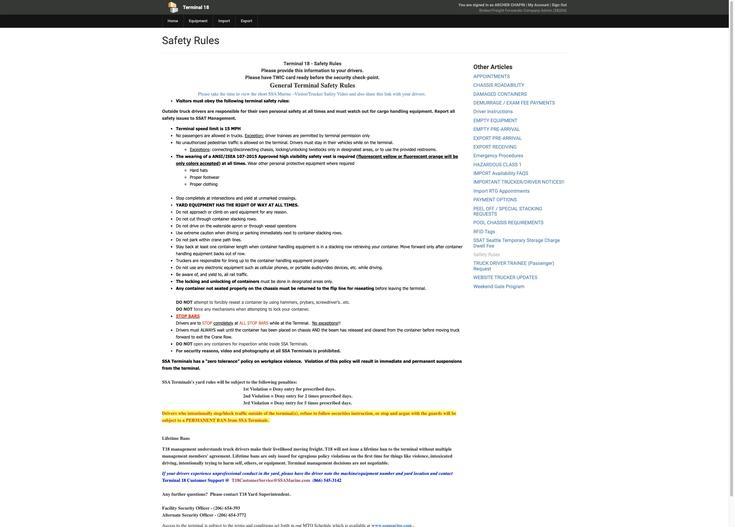 Task type: locate. For each thing, give the bounding box(es) containing it.
0 vertical spatial driver
[[266, 133, 276, 138]]

and inside drivers who intentionally stop/block traffic outside of the terminal(s), refuse to follow securities instruction, or stop and argue with the guards will be subject to a permanent ban from ssa terminals.
[[391, 411, 398, 417]]

or
[[376, 147, 379, 152], [398, 154, 403, 159], [208, 210, 212, 214], [244, 224, 248, 228], [240, 230, 244, 235], [290, 265, 294, 270], [376, 411, 380, 417], [259, 461, 263, 466]]

facility security officer - (206) 654-393 alternate security officer - (206) 654-3772
[[162, 506, 246, 519]]

your inside if your drivers experience unprofessional conduct in the yard, please have the driver note the machine/equipment number and yard location and contact terminal 18 customer support @ t18customerservice@ssamarine.com (866) 545-3142
[[167, 472, 176, 477]]

personal inside outside truck drivers are responsible for their own personal safety at all times and must watch out for cargo handling equipment. report all safety issues to ssat management.
[[269, 109, 287, 114]]

has left been
[[261, 328, 267, 333]]

5
[[305, 401, 307, 406]]

damaged containers link
[[474, 91, 527, 97]]

handling
[[390, 109, 409, 114], [279, 244, 295, 249], [176, 251, 192, 256], [276, 258, 292, 263]]

from inside drivers who intentionally stop/block traffic outside of the terminal(s), refuse to follow securities instruction, or stop and argue with the guards will be subject to a permanent ban from ssa terminals.
[[228, 418, 238, 424]]

and right stop
[[391, 411, 398, 417]]

0 vertical spatial yard
[[230, 210, 238, 214]]

leaving
[[389, 286, 402, 291]]

0 vertical spatial allowed
[[212, 133, 226, 138]]

0 horizontal spatial yield
[[209, 272, 217, 277]]

not left attempt in the bottom left of the page
[[184, 300, 193, 305]]

1st
[[243, 387, 249, 392]]

chassis down terminal.
[[298, 328, 311, 333]]

0 horizontal spatial 18
[[182, 479, 186, 484]]

1 vertical spatial chassis
[[298, 328, 311, 333]]

handling inside outside truck drivers are responsible for their own personal safety at all times and must watch out for cargo handling equipment. report all safety issues to ssat management.
[[390, 109, 409, 114]]

accepted
[[200, 161, 219, 166]]

2 horizontal spatial drivers
[[235, 447, 250, 452]]

in inside if your drivers experience unprofessional conduct in the yard, please have the driver note the machine/equipment number and yard location and contact terminal 18 customer support @ t18customerservice@ssamarine.com (866) 545-3142
[[259, 472, 263, 477]]

2 horizontal spatial this
[[377, 91, 384, 97]]

unauthorized
[[183, 140, 206, 145]]

bars
[[189, 314, 200, 319], [259, 321, 269, 326]]

time inside terminal 18 - safety rules please provide this information to your drivers. please have twic card ready before the security check-point. general terminal safety rules please take the time to view the short ssa marine –visitor/trucker safety video and also share this link with your drivers. visitors must obey the following terminal safety rules:
[[227, 91, 235, 97]]

0 vertical spatial out
[[362, 109, 369, 114]]

drivers inside t18 management understands truck drivers make their livelihood moving freight. t18 will not issue a lifetime ban to the terminal without multiple management members' agreement. lifetime bans are only issued for egregious policy violations on the first time for things like violence, intoxicated driving, intentionally trying to harm self, others, or equipment. terminal management decisions are not negotiable.
[[235, 447, 250, 452]]

arrival up export pre-arrival link
[[501, 127, 521, 132]]

0 vertical spatial with
[[393, 91, 401, 97]]

1 horizontal spatial forward
[[412, 244, 426, 249]]

demurrage / exam fee payments link
[[474, 100, 556, 106]]

on inside t18 management understands truck drivers make their livelihood moving freight. t18 will not issue a lifetime ban to the terminal without multiple management members' agreement. lifetime bans are only issued for egregious policy violations on the first time for things like violence, intoxicated driving, intentionally trying to harm self, others, or equipment. terminal management decisions are not negotiable.
[[352, 454, 356, 459]]

1 | from the left
[[527, 3, 528, 7]]

penalties:
[[278, 380, 297, 385]]

0 vertical spatial 18
[[204, 5, 209, 10]]

or right yellow
[[398, 154, 403, 159]]

1 horizontal spatial completely
[[214, 321, 234, 326]]

fluorescent yellow or fluorescent orange will be only colors accepted
[[176, 154, 459, 166]]

1 horizontal spatial drivers
[[192, 109, 206, 114]]

security down further
[[178, 506, 195, 512]]

drive
[[190, 224, 199, 228]]

1 horizontal spatial fluorescent
[[404, 154, 428, 159]]

designated
[[342, 147, 362, 152], [292, 279, 312, 284]]

your right if at the bottom left of the page
[[167, 472, 176, 477]]

2 vertical spatial deny
[[274, 401, 285, 406]]

vest
[[323, 154, 332, 159]]

bars up been
[[259, 321, 269, 326]]

traffic up connecting/disconnecting at top
[[228, 140, 239, 145]]

18 inside terminal 18 - safety rules please provide this information to your drivers. please have twic card ready before the security check-point. general terminal safety rules please take the time to view the short ssa marine –visitor/trucker safety video and also share this link with your drivers. visitors must obey the following terminal safety rules:
[[304, 61, 310, 66]]

0 horizontal spatial container.
[[292, 307, 310, 312]]

truck up suspensions
[[451, 328, 460, 333]]

import left export link
[[219, 19, 230, 23]]

2 empty from the top
[[474, 127, 490, 132]]

completely inside stop completely at intersections and yield at unmarked crossings. yard equipment has the right of way at all times. do not approach or climb on yard equipment for any reason. do not cut through container stacking rows. do not drive on the waterside apron or through vessel operations use extreme caution when driving or parking immediately next to container stacking rows. do not park within crane path lines. stay back at least one container length when container handling equipment is in a stacking row retrieving your container. move forward only after container handling equipment backs out of row. truckers are responsible for lining up to the container handling equipment properly do not use any electronic equipment such as cellular phones, or portable audio/video devices, etc. while driving. be aware of, and yield to, all rail traffic. the locking and unlocking of containers must be done in designated areas only.
[[186, 196, 206, 201]]

2 vertical spatial drivers
[[177, 472, 190, 477]]

out up lining
[[226, 251, 232, 256]]

faqs
[[517, 171, 529, 176]]

0 vertical spatial intentionally
[[188, 411, 213, 417]]

be left done
[[271, 279, 276, 284]]

2 horizontal spatial terminal
[[401, 447, 418, 452]]

yard inside ssa terminals's yard rules will be subject to the following penalties: 1st violation = deny entry for prescribed days. 2nd violation = deny entry for 2 times prescribed days. 3rd violation = deny entry for 5 times prescribed days.
[[196, 380, 205, 385]]

truck inside t18 management understands truck drivers make their livelihood moving freight. t18 will not issue a lifetime ban to the terminal without multiple management members' agreement. lifetime bans are only issued for egregious policy violations on the first time for things like violence, intoxicated driving, intentionally trying to harm self, others, or equipment. terminal management decisions are not negotiable.
[[223, 447, 234, 452]]

0 horizontal spatial time
[[227, 91, 235, 97]]

contact down 'intoxicated'
[[439, 472, 453, 477]]

at
[[303, 109, 307, 114], [222, 161, 226, 166], [207, 196, 210, 201], [254, 196, 258, 201], [195, 244, 199, 249], [235, 321, 238, 326], [281, 321, 285, 326], [271, 349, 275, 354]]

1 horizontal spatial ssat
[[474, 238, 485, 244]]

rfid tags link
[[474, 229, 496, 235]]

things
[[391, 454, 403, 459]]

any for any further questions?  please contact t18 yard superintendent.
[[162, 493, 170, 498]]

with
[[393, 91, 401, 97], [412, 411, 420, 417]]

2 horizontal spatial before
[[423, 328, 435, 333]]

0 vertical spatial when
[[215, 230, 225, 235]]

1 horizontal spatial lifetime
[[233, 454, 249, 459]]

on
[[260, 140, 264, 145], [365, 140, 369, 145], [224, 210, 229, 214], [200, 224, 205, 228], [249, 286, 254, 291], [292, 328, 297, 333], [255, 359, 260, 364], [352, 454, 356, 459]]

until
[[226, 328, 234, 333]]

3rd
[[243, 401, 250, 406]]

not up back in the top left of the page
[[183, 237, 189, 242]]

/
[[504, 100, 506, 106], [496, 206, 498, 212]]

their for personal
[[248, 109, 258, 114]]

website
[[474, 275, 494, 281]]

from up terminals's
[[162, 366, 172, 371]]

out
[[561, 3, 567, 7]]

a inside t18 management understands truck drivers make their livelihood moving freight. t18 will not issue a lifetime ban to the terminal without multiple management members' agreement. lifetime bans are only issued for egregious policy violations on the first time for things like violence, intoxicated driving, intentionally trying to harm self, others, or equipment. terminal management decisions are not negotiable.
[[361, 447, 363, 452]]

0 vertical spatial their
[[248, 109, 258, 114]]

0 horizontal spatial fluorescent
[[359, 154, 382, 159]]

1 vertical spatial proper
[[190, 182, 202, 187]]

1 vertical spatial by
[[264, 300, 268, 305]]

1 vertical spatial security
[[184, 349, 201, 354]]

in inside ssa terminals has a "zero tolerance" policy on workplace violence.  violation of this policy will result in immediate and permanent suspensions from the terminal.
[[375, 359, 379, 364]]

a up audio/video
[[325, 244, 328, 249]]

must inside terminal speed limit is 15 mph no passengers are allowed in trucks. exception: driver trainees are permitted by terminal permission only no unauthorized pedestrian traffic is allowed on the terminal. drivers must stay in their vehicles while on the terminal. exceptions : connecting/disconnecting chassis, locking/unlocking twistlocks only in designated areas, or to use the provided restrooms.
[[304, 140, 314, 145]]

backs
[[214, 251, 224, 256]]

has left "zero
[[193, 359, 201, 364]]

all inside stop completely at intersections and yield at unmarked crossings. yard equipment has the right of way at all times. do not approach or climb on yard equipment for any reason. do not cut through container stacking rows. do not drive on the waterside apron or through vessel operations use extreme caution when driving or parking immediately next to container stacking rows. do not park within crane path lines. stay back at least one container length when container handling equipment is in a stacking row retrieving your container. move forward only after container handling equipment backs out of row. truckers are responsible for lining up to the container handling equipment properly do not use any electronic equipment such as cellular phones, or portable audio/video devices, etc. while driving. be aware of, and yield to, all rail traffic. the locking and unlocking of containers must be done in designated areas only.
[[275, 203, 283, 208]]

1 horizontal spatial security
[[334, 75, 352, 80]]

required right where
[[340, 161, 355, 166]]

yard left rules
[[196, 380, 205, 385]]

will right guards
[[444, 411, 451, 417]]

for left cargo
[[370, 109, 376, 114]]

who
[[178, 411, 187, 417]]

on down photography
[[255, 359, 260, 364]]

subject inside drivers who intentionally stop/block traffic outside of the terminal(s), refuse to follow securities instruction, or stop and argue with the guards will be subject to a permanent ban from ssa terminals.
[[162, 418, 176, 424]]

times.
[[284, 203, 299, 208]]

1 vertical spatial from
[[162, 366, 172, 371]]

must inside stop completely at intersections and yield at unmarked crossings. yard equipment has the right of way at all times. do not approach or climb on yard equipment for any reason. do not cut through container stacking rows. do not drive on the waterside apron or through vessel operations use extreme caution when driving or parking immediately next to container stacking rows. do not park within crane path lines. stay back at least one container length when container handling equipment is in a stacking row retrieving your container. move forward only after container handling equipment backs out of row. truckers are responsible for lining up to the container handling equipment properly do not use any electronic equipment such as cellular phones, or portable audio/video devices, etc. while driving. be aware of, and yield to, all rail traffic. the locking and unlocking of containers must be done in designated areas only.
[[261, 279, 270, 284]]

note
[[324, 472, 333, 477]]

1 horizontal spatial any
[[176, 286, 184, 291]]

1 vertical spatial containers
[[212, 342, 231, 347]]

required left (
[[338, 154, 356, 159]]

through up parking
[[249, 224, 264, 228]]

any right force
[[205, 307, 211, 312]]

3 not from the top
[[184, 342, 193, 347]]

export up export receiving link
[[474, 135, 492, 141]]

1 horizontal spatial out
[[362, 109, 369, 114]]

completely
[[186, 196, 206, 201], [214, 321, 234, 326]]

and right locking
[[201, 279, 209, 284]]

only left after
[[427, 244, 435, 249]]

your down hammers,
[[282, 307, 290, 312]]

completely up the wait
[[214, 321, 234, 326]]

any inside do not attempt to forcibly reseat a container by using hammers, prybars, screwdriver's…etc. do not force any mechanisms when attempting to lock your container.
[[205, 307, 211, 312]]

have right please
[[295, 472, 304, 477]]

all down ansi/isea
[[228, 161, 233, 166]]

0 horizontal spatial terminals
[[172, 359, 192, 364]]

0 vertical spatial have
[[262, 75, 272, 80]]

0 horizontal spatial drivers.
[[348, 68, 364, 73]]

drivers inside outside truck drivers are responsible for their own personal safety at all times and must watch out for cargo handling equipment. report all safety issues to ssat management.
[[192, 109, 206, 114]]

short
[[258, 91, 267, 97]]

0 vertical spatial use
[[386, 147, 392, 152]]

18 up information
[[304, 61, 310, 66]]

2 do from the top
[[176, 307, 183, 312]]

on right the placed
[[292, 328, 297, 333]]

availability
[[493, 171, 516, 176]]

1 horizontal spatial following
[[259, 380, 277, 385]]

safety up truck on the right of page
[[474, 252, 488, 258]]

18 for terminal 18 - safety rules please provide this information to your drivers. please have twic card ready before the security check-point. general terminal safety rules please take the time to view the short ssa marine –visitor/trucker safety video and also share this link with your drivers. visitors must obey the following terminal safety rules:
[[304, 61, 310, 66]]

times right "2"
[[309, 394, 319, 399]]

terminal inside if your drivers experience unprofessional conduct in the yard, please have the driver note the machine/equipment number and yard location and contact terminal 18 customer support @ t18customerservice@ssamarine.com (866) 545-3142
[[162, 479, 180, 484]]

container up attempting
[[245, 300, 262, 305]]

terminal down view
[[245, 98, 263, 103]]

drivers for unprofessional
[[177, 472, 190, 477]]

parking
[[245, 230, 259, 235]]

2 horizontal spatial has
[[341, 328, 347, 333]]

please
[[282, 472, 294, 477]]

video
[[337, 91, 348, 97]]

park
[[190, 237, 198, 242]]

all inside stop completely at intersections and yield at unmarked crossings. yard equipment has the right of way at all times. do not approach or climb on yard equipment for any reason. do not cut through container stacking rows. do not drive on the waterside apron or through vessel operations use extreme caution when driving or parking immediately next to container stacking rows. do not park within crane path lines. stay back at least one container length when container handling equipment is in a stacking row retrieving your container. move forward only after container handling equipment backs out of row. truckers are responsible for lining up to the container handling equipment properly do not use any electronic equipment such as cellular phones, or portable audio/video devices, etc. while driving. be aware of, and yield to, all rail traffic. the locking and unlocking of containers must be done in designated areas only.
[[224, 272, 229, 277]]

drivers inside drivers who intentionally stop/block traffic outside of the terminal(s), refuse to follow securities instruction, or stop and argue with the guards will be subject to a permanent ban from ssa terminals.
[[162, 411, 177, 417]]

of inside drivers who intentionally stop/block traffic outside of the terminal(s), refuse to follow securities instruction, or stop and argue with the guards will be subject to a permanent ban from ssa terminals.
[[264, 411, 268, 417]]

wearing
[[185, 154, 202, 159]]

= right 1st
[[269, 387, 272, 392]]

responsible inside stop completely at intersections and yield at unmarked crossings. yard equipment has the right of way at all times. do not approach or climb on yard equipment for any reason. do not cut through container stacking rows. do not drive on the waterside apron or through vessel operations use extreme caution when driving or parking immediately next to container stacking rows. do not park within crane path lines. stay back at least one container length when container handling equipment is in a stacking row retrieving your container. move forward only after container handling equipment backs out of row. truckers are responsible for lining up to the container handling equipment properly do not use any electronic equipment such as cellular phones, or portable audio/video devices, etc. while driving. be aware of, and yield to, all rail traffic. the locking and unlocking of containers must be done in designated areas only.
[[200, 258, 221, 263]]

do inside stop bars drivers are to stop completely at all stop bars while at the terminal. no exceptions !! drivers must always wait until the container has been placed on chassis and the beam has released and cleared from the container before moving truck forward to exit the crane row. do not open any containers for inspection while inside ssa terminals. for security reasons, video and photography at all ssa terminals is prohibited.
[[176, 342, 183, 347]]

and inside outside truck drivers are responsible for their own personal safety at all times and must watch out for cargo handling equipment. report all safety issues to ssat management.
[[327, 109, 335, 114]]

drivers down the obey
[[192, 109, 206, 114]]

drivers.
[[348, 68, 364, 73], [412, 91, 426, 97]]

are right the you
[[467, 3, 472, 7]]

right
[[236, 203, 249, 208]]

terminal inside t18 management understands truck drivers make their livelihood moving freight. t18 will not issue a lifetime ban to the terminal without multiple management members' agreement. lifetime bans are only issued for egregious policy violations on the first time for things like violence, intoxicated driving, intentionally trying to harm self, others, or equipment. terminal management decisions are not negotiable.
[[401, 447, 418, 452]]

3 do from the top
[[176, 342, 183, 347]]

driver inside if your drivers experience unprofessional conduct in the yard, please have the driver note the machine/equipment number and yard location and contact terminal 18 customer support @ t18customerservice@ssamarine.com (866) 545-3142
[[312, 472, 323, 477]]

0 horizontal spatial with
[[393, 91, 401, 97]]

ssat inside outside truck drivers are responsible for their own personal safety at all times and must watch out for cargo handling equipment. report all safety issues to ssat management.
[[196, 116, 207, 121]]

a down :
[[209, 154, 211, 159]]

your up video
[[337, 68, 346, 73]]

1 horizontal spatial all
[[275, 203, 283, 208]]

1 vertical spatial all
[[240, 321, 246, 326]]

0 vertical spatial traffic
[[228, 140, 239, 145]]

(206)
[[214, 506, 224, 512], [218, 513, 228, 519]]

1 horizontal spatial terminals
[[292, 349, 312, 354]]

security
[[178, 506, 195, 512], [182, 513, 199, 519]]

and
[[350, 91, 356, 97], [327, 109, 335, 114], [236, 196, 243, 201], [200, 272, 207, 277], [201, 279, 209, 284], [365, 328, 372, 333], [234, 349, 241, 354], [404, 359, 411, 364], [391, 411, 398, 417], [396, 472, 403, 477], [431, 472, 438, 477]]

yard down the
[[230, 210, 238, 214]]

times.
[[234, 161, 247, 166]]

your inside do not attempt to forcibly reseat a container by using hammers, prybars, screwdriver's…etc. do not force any mechanisms when attempting to lock your container.
[[282, 307, 290, 312]]

2 horizontal spatial from
[[388, 328, 396, 333]]

1 vertical spatial 18
[[304, 61, 310, 66]]

trucker/driver
[[502, 180, 541, 185]]

from inside ssa terminals has a "zero tolerance" policy on workplace violence.  violation of this policy will result in immediate and permanent suspensions from the terminal.
[[162, 366, 172, 371]]

using
[[269, 300, 279, 305]]

-
[[311, 61, 313, 66], [211, 506, 213, 512], [215, 513, 216, 519]]

the inside ssa terminals's yard rules will be subject to the following penalties: 1st violation = deny entry for prescribed days. 2nd violation = deny entry for 2 times prescribed days. 3rd violation = deny entry for 5 times prescribed days.
[[252, 380, 258, 385]]

empty equipment link
[[474, 118, 518, 123]]

emergency procedures link
[[474, 153, 524, 159]]

0 vertical spatial the
[[176, 154, 184, 159]]

safety
[[264, 98, 277, 103], [289, 109, 302, 114], [162, 116, 175, 121], [309, 154, 322, 159]]

management up driving,
[[162, 454, 188, 459]]

terminal inside t18 management understands truck drivers make their livelihood moving freight. t18 will not issue a lifetime ban to the terminal without multiple management members' agreement. lifetime bans are only issued for egregious policy violations on the first time for things like violence, intoxicated driving, intentionally trying to harm self, others, or equipment. terminal management decisions are not negotiable.
[[288, 461, 306, 466]]

truck inside outside truck drivers are responsible for their own personal safety at all times and must watch out for cargo handling equipment. report all safety issues to ssat management.
[[180, 109, 191, 114]]

no inside stop bars drivers are to stop completely at all stop bars while at the terminal. no exceptions !! drivers must always wait until the container has been placed on chassis and the beam has released and cleared from the container before moving truck forward to exit the crane row. do not open any containers for inspection while inside ssa terminals. for security reasons, video and photography at all ssa terminals is prohibited.
[[313, 321, 318, 326]]

forward inside stop bars drivers are to stop completely at all stop bars while at the terminal. no exceptions !! drivers must always wait until the container has been placed on chassis and the beam has released and cleared from the container before moving truck forward to exit the crane row. do not open any containers for inspection while inside ssa terminals. for security reasons, video and photography at all ssa terminals is prohibited.
[[176, 335, 190, 340]]

rules
[[194, 34, 220, 47], [330, 61, 342, 66], [340, 82, 356, 89], [489, 252, 501, 258]]

2 vertical spatial do
[[176, 342, 183, 347]]

their right the make
[[263, 447, 272, 452]]

0 horizontal spatial containers
[[212, 342, 231, 347]]

1 horizontal spatial t18
[[239, 493, 247, 498]]

has inside ssa terminals has a "zero tolerance" policy on workplace violence.  violation of this policy will result in immediate and permanent suspensions from the terminal.
[[193, 359, 201, 364]]

before inside stop bars drivers are to stop completely at all stop bars while at the terminal. no exceptions !! drivers must always wait until the container has been placed on chassis and the beam has released and cleared from the container before moving truck forward to exit the crane row. do not open any containers for inspection while inside ssa terminals. for security reasons, video and photography at all ssa terminals is prohibited.
[[423, 328, 435, 333]]

only inside stop completely at intersections and yield at unmarked crossings. yard equipment has the right of way at all times. do not approach or climb on yard equipment for any reason. do not cut through container stacking rows. do not drive on the waterside apron or through vessel operations use extreme caution when driving or parking immediately next to container stacking rows. do not park within crane path lines. stay back at least one container length when container handling equipment is in a stacking row retrieving your container. move forward only after container handling equipment backs out of row. truckers are responsible for lining up to the container handling equipment properly do not use any electronic equipment such as cellular phones, or portable audio/video devices, etc. while driving. be aware of, and yield to, all rail traffic. the locking and unlocking of containers must be done in designated areas only.
[[427, 244, 435, 249]]

crane
[[212, 335, 222, 340]]

out inside stop completely at intersections and yield at unmarked crossings. yard equipment has the right of way at all times. do not approach or climb on yard equipment for any reason. do not cut through container stacking rows. do not drive on the waterside apron or through vessel operations use extreme caution when driving or parking immediately next to container stacking rows. do not park within crane path lines. stay back at least one container length when container handling equipment is in a stacking row retrieving your container. move forward only after container handling equipment backs out of row. truckers are responsible for lining up to the container handling equipment properly do not use any electronic equipment such as cellular phones, or portable audio/video devices, etc. while driving. be aware of, and yield to, all rail traffic. the locking and unlocking of containers must be done in designated areas only.
[[226, 251, 232, 256]]

time
[[227, 91, 235, 97], [374, 454, 383, 459]]

will right the orange
[[445, 154, 452, 159]]

truck
[[180, 109, 191, 114], [451, 328, 460, 333], [223, 447, 234, 452]]

prescribed
[[303, 387, 324, 392], [320, 394, 341, 399], [320, 401, 341, 406]]

seated
[[215, 286, 229, 291]]

drivers inside terminal speed limit is 15 mph no passengers are allowed in trucks. exception: driver trainees are permitted by terminal permission only no unauthorized pedestrian traffic is allowed on the terminal. drivers must stay in their vehicles while on the terminal. exceptions : connecting/disconnecting chassis, locking/unlocking twistlocks only in designated areas, or to use the provided restrooms.
[[290, 140, 303, 145]]

2 horizontal spatial when
[[249, 244, 259, 249]]

0 vertical spatial terminal
[[245, 98, 263, 103]]

are right "bans"
[[261, 454, 267, 459]]

1 vertical spatial responsible
[[200, 258, 221, 263]]

must inside terminal 18 - safety rules please provide this information to your drivers. please have twic card ready before the security check-point. general terminal safety rules please take the time to view the short ssa marine –visitor/trucker safety video and also share this link with your drivers. visitors must obey the following terminal safety rules:
[[193, 98, 204, 103]]

0 vertical spatial times
[[314, 109, 326, 114]]

ready
[[297, 75, 309, 80]]

before down information
[[310, 75, 325, 80]]

intentionally down members'
[[179, 461, 204, 466]]

3142
[[333, 479, 342, 484]]

for down way on the top left
[[260, 210, 265, 214]]

traffic inside terminal speed limit is 15 mph no passengers are allowed in trucks. exception: driver trainees are permitted by terminal permission only no unauthorized pedestrian traffic is allowed on the terminal. drivers must stay in their vehicles while on the terminal. exceptions : connecting/disconnecting chassis, locking/unlocking twistlocks only in designated areas, or to use the provided restrooms.
[[228, 140, 239, 145]]

1 vertical spatial completely
[[214, 321, 234, 326]]

must
[[193, 98, 204, 103], [336, 109, 347, 114], [304, 140, 314, 145], [261, 279, 270, 284], [280, 286, 290, 291], [190, 328, 199, 333]]

no left "passengers"
[[176, 133, 181, 138]]

subject
[[231, 380, 245, 385], [162, 418, 176, 424]]

1 vertical spatial use
[[190, 265, 196, 270]]

suspensions
[[437, 359, 462, 364]]

0 horizontal spatial following
[[224, 98, 244, 103]]

truck up issues
[[180, 109, 191, 114]]

18 for terminal 18
[[204, 5, 209, 10]]

and left cleared
[[365, 328, 372, 333]]

designated up (
[[342, 147, 362, 152]]

containers down crane in the bottom of the page
[[212, 342, 231, 347]]

not left force
[[184, 307, 193, 312]]

0 vertical spatial this
[[295, 68, 303, 73]]

0 vertical spatial ssat
[[196, 116, 207, 121]]

safety down twistlocks
[[309, 154, 322, 159]]

1 horizontal spatial through
[[249, 224, 264, 228]]

0 horizontal spatial forward
[[176, 335, 190, 340]]

will inside ssa terminals's yard rules will be subject to the following penalties: 1st violation = deny entry for prescribed days. 2nd violation = deny entry for 2 times prescribed days. 3rd violation = deny entry for 5 times prescribed days.
[[217, 380, 224, 385]]

will inside t18 management understands truck drivers make their livelihood moving freight. t18 will not issue a lifetime ban to the terminal without multiple management members' agreement. lifetime bans are only issued for egregious policy violations on the first time for things like violence, intoxicated driving, intentionally trying to harm self, others, or equipment. terminal management decisions are not negotiable.
[[334, 447, 341, 452]]

not
[[184, 300, 193, 305], [184, 307, 193, 312], [184, 342, 193, 347]]

1 do from the top
[[176, 210, 181, 214]]

will left result
[[353, 359, 360, 364]]

is inside stop completely at intersections and yield at unmarked crossings. yard equipment has the right of way at all times. do not approach or climb on yard equipment for any reason. do not cut through container stacking rows. do not drive on the waterside apron or through vessel operations use extreme caution when driving or parking immediately next to container stacking rows. do not park within crane path lines. stay back at least one container length when container handling equipment is in a stacking row retrieving your container. move forward only after container handling equipment backs out of row. truckers are responsible for lining up to the container handling equipment properly do not use any electronic equipment such as cellular phones, or portable audio/video devices, etc. while driving. be aware of, and yield to, all rail traffic. the locking and unlocking of containers must be done in designated areas only.
[[317, 244, 320, 249]]

1 proper from the top
[[190, 175, 202, 180]]

by inside do not attempt to forcibly reseat a container by using hammers, prybars, screwdriver's…etc. do not force any mechanisms when attempting to lock your container.
[[264, 300, 268, 305]]

this inside ssa terminals has a "zero tolerance" policy on workplace violence.  violation of this policy will result in immediate and permanent suspensions from the terminal.
[[330, 359, 338, 364]]

terminals's
[[172, 380, 195, 385]]

subject up the lifetime bans
[[162, 418, 176, 424]]

done
[[277, 279, 286, 284]]

climb
[[213, 210, 223, 214]]

of up accepted
[[203, 154, 208, 159]]

requirements
[[509, 220, 544, 226]]

times down please take the time to view the short ssa marine –visitor/trucker safety video and also share this link with your drivers. 'link'
[[314, 109, 326, 114]]

and left watch at the left of the page
[[327, 109, 335, 114]]

is right 'vest'
[[333, 154, 337, 159]]

import
[[474, 171, 492, 176]]

0 vertical spatial chassis
[[263, 286, 278, 291]]

equipment.
[[265, 461, 287, 466]]

before for reseating
[[376, 286, 387, 291]]

are right 'truckers'
[[193, 258, 199, 263]]

negotiable.
[[368, 461, 389, 466]]

following down view
[[224, 98, 244, 103]]

egregious
[[298, 454, 317, 459]]

654- down any further questions?  please contact t18 yard superintendent. in the left bottom of the page
[[225, 506, 233, 512]]

a down who
[[183, 418, 185, 424]]

allowed down exception:
[[244, 140, 258, 145]]

2 the from the top
[[176, 279, 184, 284]]

2nd
[[243, 394, 251, 399]]

1 vertical spatial -
[[211, 506, 213, 512]]

0 horizontal spatial /
[[496, 206, 498, 212]]

yard inside if your drivers experience unprofessional conduct in the yard, please have the driver note the machine/equipment number and yard location and contact terminal 18 customer support @ t18customerservice@ssamarine.com (866) 545-3142
[[404, 472, 413, 477]]

their for moving
[[263, 447, 272, 452]]

articles
[[491, 63, 513, 71]]

container. left move
[[382, 244, 399, 249]]

wear other personal protective equipment where required
[[247, 161, 355, 166]]

or inside t18 management understands truck drivers make their livelihood moving freight. t18 will not issue a lifetime ban to the terminal without multiple management members' agreement. lifetime bans are only issued for egregious policy violations on the first time for things like violence, intoxicated driving, intentionally trying to harm self, others, or equipment. terminal management decisions are not negotiable.
[[259, 461, 263, 466]]

safety down short
[[264, 98, 277, 103]]

bans
[[180, 436, 190, 442]]

1 horizontal spatial drivers.
[[412, 91, 426, 97]]

any left further
[[162, 493, 170, 498]]

0 vertical spatial following
[[224, 98, 244, 103]]

chassis inside stop bars drivers are to stop completely at all stop bars while at the terminal. no exceptions !! drivers must always wait until the container has been placed on chassis and the beam has released and cleared from the container before moving truck forward to exit the crane row. do not open any containers for inspection while inside ssa terminals. for security reasons, video and photography at all ssa terminals is prohibited.
[[298, 328, 311, 333]]

crane
[[212, 237, 222, 242]]

will
[[445, 154, 452, 159], [353, 359, 360, 364], [217, 380, 224, 385], [444, 411, 451, 417], [334, 447, 341, 452]]

portable
[[296, 265, 311, 270]]

contact inside if your drivers experience unprofessional conduct in the yard, please have the driver note the machine/equipment number and yard location and contact terminal 18 customer support @ t18customerservice@ssamarine.com (866) 545-3142
[[439, 472, 453, 477]]

have left twic
[[262, 75, 272, 80]]

0 vertical spatial time
[[227, 91, 235, 97]]

attempt
[[194, 300, 208, 305]]

stay
[[176, 244, 184, 249]]

is inside stop bars drivers are to stop completely at all stop bars while at the terminal. no exceptions !! drivers must always wait until the container has been placed on chassis and the beam has released and cleared from the container before moving truck forward to exit the crane row. do not open any containers for inspection while inside ssa terminals. for security reasons, video and photography at all ssa terminals is prohibited.
[[314, 349, 317, 354]]

result
[[362, 359, 374, 364]]

take
[[211, 91, 219, 97]]

1 vertical spatial days.
[[343, 394, 353, 399]]

attempting
[[248, 307, 268, 312]]

when inside do not attempt to forcibly reseat a container by using hammers, prybars, screwdriver's…etc. do not force any mechanisms when attempting to lock your container.
[[236, 307, 246, 312]]

yield up of
[[244, 196, 253, 201]]

2 vertical spatial their
[[263, 447, 272, 452]]

container.
[[382, 244, 399, 249], [292, 307, 310, 312]]

responsible inside outside truck drivers are responsible for their own personal safety at all times and must watch out for cargo handling equipment. report all safety issues to ssat management.
[[216, 109, 240, 114]]

0 horizontal spatial moving
[[294, 447, 308, 452]]

not inside stop bars drivers are to stop completely at all stop bars while at the terminal. no exceptions !! drivers must always wait until the container has been placed on chassis and the beam has released and cleared from the container before moving truck forward to exit the crane row. do not open any containers for inspection while inside ssa terminals. for security reasons, video and photography at all ssa terminals is prohibited.
[[184, 342, 193, 347]]

0 horizontal spatial have
[[262, 75, 272, 80]]

time inside t18 management understands truck drivers make their livelihood moving freight. t18 will not issue a lifetime ban to the terminal without multiple management members' agreement. lifetime bans are only issued for egregious policy violations on the first time for things like violence, intoxicated driving, intentionally trying to harm self, others, or equipment. terminal management decisions are not negotiable.
[[374, 454, 383, 459]]

1 vertical spatial before
[[376, 286, 387, 291]]

completely inside stop bars drivers are to stop completely at all stop bars while at the terminal. no exceptions !! drivers must always wait until the container has been placed on chassis and the beam has released and cleared from the container before moving truck forward to exit the crane row. do not open any containers for inspection while inside ssa terminals. for security reasons, video and photography at all ssa terminals is prohibited.
[[214, 321, 234, 326]]

prohibited.
[[318, 349, 341, 354]]

terminal inside terminal speed limit is 15 mph no passengers are allowed in trucks. exception: driver trainees are permitted by terminal permission only no unauthorized pedestrian traffic is allowed on the terminal. drivers must stay in their vehicles while on the terminal. exceptions : connecting/disconnecting chassis, locking/unlocking twistlocks only in designated areas, or to use the provided restrooms.
[[325, 133, 340, 138]]

2 not from the top
[[184, 307, 193, 312]]

must left watch at the left of the page
[[336, 109, 347, 114]]

members'
[[189, 454, 208, 459]]

0 horizontal spatial their
[[248, 109, 258, 114]]

0 horizontal spatial equipment
[[189, 203, 215, 208]]

experience
[[191, 472, 212, 477]]

0 vertical spatial completely
[[186, 196, 206, 201]]

a right issue
[[361, 447, 363, 452]]

2 fluorescent from the left
[[404, 154, 428, 159]]

fee
[[487, 243, 495, 249]]

1 vertical spatial export
[[474, 144, 492, 150]]

1 vertical spatial drivers.
[[412, 91, 426, 97]]

rules inside other articles appointments chassis roadability damaged containers demurrage / exam fee payments driver instructions empty equipment empty pre-arrival export pre-arrival export receiving emergency procedures hazardous class 1 import availability faqs important trucker/driver notices!! import rtg appointments payment options peel off / special stacking requests pool chassis requirements rfid tags ssat seattle temporary storage charge dwell fee safety rules truck driver trainee (passenger) request website trucker updates weekend gate program
[[489, 252, 501, 258]]

to left lock
[[269, 307, 273, 312]]

any up of,
[[198, 265, 204, 270]]

equipment inside other articles appointments chassis roadability damaged containers demurrage / exam fee payments driver instructions empty equipment empty pre-arrival export pre-arrival export receiving emergency procedures hazardous class 1 import availability faqs important trucker/driver notices!! import rtg appointments payment options peel off / special stacking requests pool chassis requirements rfid tags ssat seattle temporary storage charge dwell fee safety rules truck driver trainee (passenger) request website trucker updates weekend gate program
[[491, 118, 518, 123]]

0 horizontal spatial use
[[190, 265, 196, 270]]

and left also
[[350, 91, 356, 97]]

while inside stop completely at intersections and yield at unmarked crossings. yard equipment has the right of way at all times. do not approach or climb on yard equipment for any reason. do not cut through container stacking rows. do not drive on the waterside apron or through vessel operations use extreme caution when driving or parking immediately next to container stacking rows. do not park within crane path lines. stay back at least one container length when container handling equipment is in a stacking row retrieving your container. move forward only after container handling equipment backs out of row. truckers are responsible for lining up to the container handling equipment properly do not use any electronic equipment such as cellular phones, or portable audio/video devices, etc. while driving. be aware of, and yield to, all rail traffic. the locking and unlocking of containers must be done in designated areas only.
[[359, 265, 368, 270]]

trying
[[205, 461, 217, 466]]

company
[[524, 8, 541, 13]]

terminals. inside drivers who intentionally stop/block traffic outside of the terminal(s), refuse to follow securities instruction, or stop and argue with the guards will be subject to a permanent ban from ssa terminals.
[[248, 418, 269, 424]]

1 vertical spatial pre-
[[493, 135, 503, 141]]

ssa inside drivers who intentionally stop/block traffic outside of the terminal(s), refuse to follow securities instruction, or stop and argue with the guards will be subject to a permanent ban from ssa terminals.
[[239, 418, 247, 424]]

on inside ssa terminals has a "zero tolerance" policy on workplace violence.  violation of this policy will result in immediate and permanent suspensions from the terminal.
[[255, 359, 260, 364]]

demurrage
[[474, 100, 503, 106]]

1 the from the top
[[176, 154, 184, 159]]

unprofessional
[[213, 472, 241, 477]]

only inside t18 management understands truck drivers make their livelihood moving freight. t18 will not issue a lifetime ban to the terminal without multiple management members' agreement. lifetime bans are only issued for egregious policy violations on the first time for things like violence, intoxicated driving, intentionally trying to harm self, others, or equipment. terminal management decisions are not negotiable.
[[269, 454, 277, 459]]

lifetime left bans
[[162, 436, 179, 442]]

safety inside other articles appointments chassis roadability damaged containers demurrage / exam fee payments driver instructions empty equipment empty pre-arrival export pre-arrival export receiving emergency procedures hazardous class 1 import availability faqs important trucker/driver notices!! import rtg appointments payment options peel off / special stacking requests pool chassis requirements rfid tags ssat seattle temporary storage charge dwell fee safety rules truck driver trainee (passenger) request website trucker updates weekend gate program
[[474, 252, 488, 258]]

0 horizontal spatial out
[[226, 251, 232, 256]]

all inside stop bars drivers are to stop completely at all stop bars while at the terminal. no exceptions !! drivers must always wait until the container has been placed on chassis and the beam has released and cleared from the container before moving truck forward to exit the crane row. do not open any containers for inspection while inside ssa terminals. for security reasons, video and photography at all ssa terminals is prohibited.
[[276, 349, 281, 354]]

must inside outside truck drivers are responsible for their own personal safety at all times and must watch out for cargo handling equipment. report all safety issues to ssat management.
[[336, 109, 347, 114]]

driver
[[266, 133, 276, 138], [312, 472, 323, 477]]

1 horizontal spatial policy
[[318, 454, 330, 459]]

in right conduct
[[259, 472, 263, 477]]

no up and
[[313, 321, 318, 326]]

t18 right freight.
[[325, 447, 333, 452]]

a inside stop completely at intersections and yield at unmarked crossings. yard equipment has the right of way at all times. do not approach or climb on yard equipment for any reason. do not cut through container stacking rows. do not drive on the waterside apron or through vessel operations use extreme caution when driving or parking immediately next to container stacking rows. do not park within crane path lines. stay back at least one container length when container handling equipment is in a stacking row retrieving your container. move forward only after container handling equipment backs out of row. truckers are responsible for lining up to the container handling equipment properly do not use any electronic equipment such as cellular phones, or portable audio/video devices, etc. while driving. be aware of, and yield to, all rail traffic. the locking and unlocking of containers must be done in designated areas only.
[[325, 244, 328, 249]]

following left penalties:
[[259, 380, 277, 385]]

truck up agreement.
[[223, 447, 234, 452]]

1 horizontal spatial 18
[[204, 5, 209, 10]]

and inside ssa terminals has a "zero tolerance" policy on workplace violence.  violation of this policy will result in immediate and permanent suspensions from the terminal.
[[404, 359, 411, 364]]

before for ready
[[310, 75, 325, 80]]



Task type: vqa. For each thing, say whether or not it's contained in the screenshot.
"Zero on the bottom
yes



Task type: describe. For each thing, give the bounding box(es) containing it.
video
[[221, 349, 232, 354]]

drivers for responsible
[[192, 109, 206, 114]]

policy inside t18 management understands truck drivers make their livelihood moving freight. t18 will not issue a lifetime ban to the terminal without multiple management members' agreement. lifetime bans are only issued for egregious policy violations on the first time for things like violence, intoxicated driving, intentionally trying to harm self, others, or equipment. terminal management decisions are not negotiable.
[[318, 454, 330, 459]]

ssa terminals has a "zero tolerance" policy on workplace violence.  violation of this policy will result in immediate and permanent suspensions from the terminal.
[[162, 359, 462, 371]]

to inside outside truck drivers are responsible for their own personal safety at all times and must watch out for cargo handling equipment. report all safety issues to ssat management.
[[190, 116, 195, 121]]

released
[[348, 328, 364, 333]]

2 proper from the top
[[190, 182, 202, 187]]

for down ban
[[384, 454, 390, 459]]

placed
[[279, 328, 291, 333]]

retrieving
[[353, 244, 371, 249]]

moving inside stop bars drivers are to stop completely at all stop bars while at the terminal. no exceptions !! drivers must always wait until the container has been placed on chassis and the beam has released and cleared from the container before moving truck forward to exit the crane row. do not open any containers for inspection while inside ssa terminals. for security reasons, video and photography at all ssa terminals is prohibited.
[[436, 328, 450, 333]]

1 vertical spatial security
[[182, 513, 199, 519]]

vehicles
[[338, 140, 352, 145]]

trainee
[[508, 261, 527, 267]]

(866)
[[313, 479, 323, 484]]

times inside outside truck drivers are responsible for their own personal safety at all times and must watch out for cargo handling equipment. report all safety issues to ssat management.
[[314, 109, 326, 114]]

2 export from the top
[[474, 144, 492, 150]]

to inside terminal speed limit is 15 mph no passengers are allowed in trucks. exception: driver trainees are permitted by terminal permission only no unauthorized pedestrian traffic is allowed on the terminal. drivers must stay in their vehicles while on the terminal. exceptions : connecting/disconnecting chassis, locking/unlocking twistlocks only in designated areas, or to use the provided restrooms.
[[381, 147, 384, 152]]

0 horizontal spatial rows.
[[247, 217, 257, 221]]

container up the permanent
[[405, 328, 422, 333]]

following inside terminal 18 - safety rules please provide this information to your drivers. please have twic card ready before the security check-point. general terminal safety rules please take the time to view the short ssa marine –visitor/trucker safety video and also share this link with your drivers. visitors must obey the following terminal safety rules:
[[224, 98, 244, 103]]

please up view
[[246, 75, 260, 80]]

requests
[[474, 211, 498, 217]]

signed
[[473, 3, 485, 7]]

my account link
[[529, 3, 550, 7]]

roadability
[[495, 82, 525, 88]]

yard
[[176, 203, 188, 208]]

0 vertical spatial days.
[[326, 387, 336, 392]]

please down support
[[210, 493, 223, 498]]

on right drive on the left top of the page
[[200, 224, 205, 228]]

at right )
[[222, 161, 226, 166]]

truck inside stop bars drivers are to stop completely at all stop bars while at the terminal. no exceptions !! drivers must always wait until the container has been placed on chassis and the beam has released and cleared from the container before moving truck forward to exit the crane row. do not open any containers for inspection while inside ssa terminals. for security reasons, video and photography at all ssa terminals is prohibited.
[[451, 328, 460, 333]]

procedures
[[499, 153, 524, 159]]

or right phones,
[[290, 265, 294, 270]]

be inside stop completely at intersections and yield at unmarked crossings. yard equipment has the right of way at all times. do not approach or climb on yard equipment for any reason. do not cut through container stacking rows. do not drive on the waterside apron or through vessel operations use extreme caution when driving or parking immediately next to container stacking rows. do not park within crane path lines. stay back at least one container length when container handling equipment is in a stacking row retrieving your container. move forward only after container handling equipment backs out of row. truckers are responsible for lining up to the container handling equipment properly do not use any electronic equipment such as cellular phones, or portable audio/video devices, etc. while driving. be aware of, and yield to, all rail traffic. the locking and unlocking of containers must be done in designated areas only.
[[271, 279, 276, 284]]

to left forcibly
[[210, 300, 213, 305]]

reseat
[[229, 300, 241, 305]]

to right refuse on the left of the page
[[314, 411, 318, 417]]

following inside ssa terminals's yard rules will be subject to the following penalties: 1st violation = deny entry for prescribed days. 2nd violation = deny entry for 2 times prescribed days. 3rd violation = deny entry for 5 times prescribed days.
[[259, 380, 277, 385]]

designated inside terminal speed limit is 15 mph no passengers are allowed in trucks. exception: driver trainees are permitted by terminal permission only no unauthorized pedestrian traffic is allowed on the terminal. drivers must stay in their vehicles while on the terminal. exceptions : connecting/disconnecting chassis, locking/unlocking twistlocks only in designated areas, or to use the provided restrooms.
[[342, 147, 362, 152]]

your inside stop completely at intersections and yield at unmarked crossings. yard equipment has the right of way at all times. do not approach or climb on yard equipment for any reason. do not cut through container stacking rows. do not drive on the waterside apron or through vessel operations use extreme caution when driving or parking immediately next to container stacking rows. do not park within crane path lines. stay back at least one container length when container handling equipment is in a stacking row retrieving your container. move forward only after container handling equipment backs out of row. truckers are responsible for lining up to the container handling equipment properly do not use any electronic equipment such as cellular phones, or portable audio/video devices, etc. while driving. be aware of, and yield to, all rail traffic. the locking and unlocking of containers must be done in designated areas only.
[[372, 244, 380, 249]]

the inside stop completely at intersections and yield at unmarked crossings. yard equipment has the right of way at all times. do not approach or climb on yard equipment for any reason. do not cut through container stacking rows. do not drive on the waterside apron or through vessel operations use extreme caution when driving or parking immediately next to container stacking rows. do not park within crane path lines. stay back at least one container length when container handling equipment is in a stacking row retrieving your container. move forward only after container handling equipment backs out of row. truckers are responsible for lining up to the container handling equipment properly do not use any electronic equipment such as cellular phones, or portable audio/video devices, etc. while driving. be aware of, and yield to, all rail traffic. the locking and unlocking of containers must be done in designated areas only.
[[176, 279, 184, 284]]

on inside stop bars drivers are to stop completely at all stop bars while at the terminal. no exceptions !! drivers must always wait until the container has been placed on chassis and the beam has released and cleared from the container before moving truck forward to exit the crane row. do not open any containers for inspection while inside ssa terminals. for security reasons, video and photography at all ssa terminals is prohibited.
[[292, 328, 297, 333]]

terminal. down trainees in the top left of the page
[[273, 140, 289, 145]]

0 horizontal spatial when
[[215, 230, 225, 235]]

to left exit
[[192, 335, 195, 340]]

at down 'clothing'
[[207, 196, 210, 201]]

on up chassis,
[[260, 140, 264, 145]]

only inside fluorescent yellow or fluorescent orange will be only colors accepted
[[176, 161, 185, 166]]

are inside stop bars drivers are to stop completely at all stop bars while at the terminal. no exceptions !! drivers must always wait until the container has been placed on chassis and the beam has released and cleared from the container before moving truck forward to exit the crane row. do not open any containers for inspection while inside ssa terminals. for security reasons, video and photography at all ssa terminals is prohibited.
[[190, 321, 196, 326]]

1 horizontal spatial has
[[261, 328, 267, 333]]

in right stay
[[324, 140, 327, 145]]

containers inside stop bars drivers are to stop completely at all stop bars while at the terminal. no exceptions !! drivers must always wait until the container has been placed on chassis and the beam has released and cleared from the container before moving truck forward to exit the crane row. do not open any containers for inspection while inside ssa terminals. for security reasons, video and photography at all ssa terminals is prohibited.
[[212, 342, 231, 347]]

are right trainees in the top left of the page
[[293, 133, 299, 138]]

provide
[[278, 68, 294, 73]]

tolerance"
[[218, 359, 240, 364]]

terminal inside terminal speed limit is 15 mph no passengers are allowed in trucks. exception: driver trainees are permitted by terminal permission only no unauthorized pedestrian traffic is allowed on the terminal. drivers must stay in their vehicles while on the terminal. exceptions : connecting/disconnecting chassis, locking/unlocking twistlocks only in designated areas, or to use the provided restrooms.
[[176, 126, 195, 131]]

at right back in the top left of the page
[[195, 244, 199, 249]]

1 vertical spatial officer
[[200, 513, 214, 519]]

the inside ssa terminals has a "zero tolerance" policy on workplace violence.  violation of this policy will result in immediate and permanent suspensions from the terminal.
[[173, 366, 180, 371]]

and up right
[[236, 196, 243, 201]]

2 horizontal spatial t18
[[325, 447, 333, 452]]

chassis,
[[260, 147, 275, 152]]

receiving
[[493, 144, 517, 150]]

ban
[[380, 447, 388, 452]]

must inside stop bars drivers are to stop completely at all stop bars while at the terminal. no exceptions !! drivers must always wait until the container has been placed on chassis and the beam has released and cleared from the container before moving truck forward to exit the crane row. do not open any containers for inspection while inside ssa terminals. for security reasons, video and photography at all ssa terminals is prohibited.
[[190, 328, 199, 333]]

issue
[[350, 447, 360, 452]]

use inside terminal speed limit is 15 mph no passengers are allowed in trucks. exception: driver trainees are permitted by terminal permission only no unauthorized pedestrian traffic is allowed on the terminal. drivers must stay in their vehicles while on the terminal. exceptions : connecting/disconnecting chassis, locking/unlocking twistlocks only in designated areas, or to use the provided restrooms.
[[386, 147, 392, 152]]

0 vertical spatial (206)
[[214, 506, 224, 512]]

0 vertical spatial deny
[[273, 387, 284, 392]]

ssat inside other articles appointments chassis roadability damaged containers demurrage / exam fee payments driver instructions empty equipment empty pre-arrival export pre-arrival export receiving emergency procedures hazardous class 1 import availability faqs important trucker/driver notices!! import rtg appointments payment options peel off / special stacking requests pool chassis requirements rfid tags ssat seattle temporary storage charge dwell fee safety rules truck driver trainee (passenger) request website trucker updates weekend gate program
[[474, 238, 485, 244]]

1 vertical spatial times
[[309, 394, 319, 399]]

driver inside terminal speed limit is 15 mph no passengers are allowed in trucks. exception: driver trainees are permitted by terminal permission only no unauthorized pedestrian traffic is allowed on the terminal. drivers must stay in their vehicles while on the terminal. exceptions : connecting/disconnecting chassis, locking/unlocking twistlocks only in designated areas, or to use the provided restrooms.
[[266, 133, 276, 138]]

1 vertical spatial yield
[[209, 272, 217, 277]]

all down please take the time to view the short ssa marine –visitor/trucker safety video and also share this link with your drivers. 'link'
[[308, 109, 313, 114]]

of left row.
[[233, 251, 237, 256]]

while up been
[[270, 321, 280, 326]]

2 | from the left
[[550, 3, 551, 7]]

payment
[[474, 197, 496, 203]]

1 vertical spatial no
[[176, 140, 181, 145]]

2 vertical spatial entry
[[286, 401, 297, 406]]

cellular
[[260, 265, 273, 270]]

must down done
[[280, 286, 290, 291]]

0 horizontal spatial through
[[197, 217, 211, 221]]

to right ban
[[389, 447, 393, 452]]

to down agreement.
[[218, 461, 222, 466]]

terminal. inside ssa terminals has a "zero tolerance" policy on workplace violence.  violation of this policy will result in immediate and permanent suspensions from the terminal.
[[182, 366, 201, 371]]

container down immediately
[[261, 244, 278, 249]]

1 vertical spatial (206)
[[218, 513, 228, 519]]

0 vertical spatial =
[[269, 387, 272, 392]]

to right information
[[331, 68, 336, 73]]

import availability faqs link
[[474, 171, 529, 176]]

immediate
[[380, 359, 402, 364]]

approved
[[259, 154, 279, 159]]

containers inside stop completely at intersections and yield at unmarked crossings. yard equipment has the right of way at all times. do not approach or climb on yard equipment for any reason. do not cut through container stacking rows. do not drive on the waterside apron or through vessel operations use extreme caution when driving or parking immediately next to container stacking rows. do not park within crane path lines. stay back at least one container length when container handling equipment is in a stacking row retrieving your container. move forward only after container handling equipment backs out of row. truckers are responsible for lining up to the container handling equipment properly do not use any electronic equipment such as cellular phones, or portable audio/video devices, etc. while driving. be aware of, and yield to, all rail traffic. the locking and unlocking of containers must be done in designated areas only.
[[238, 279, 260, 284]]

1 vertical spatial 654-
[[229, 513, 237, 519]]

18 inside if your drivers experience unprofessional conduct in the yard, please have the driver note the machine/equipment number and yard location and contact terminal 18 customer support @ t18customerservice@ssamarine.com (866) 545-3142
[[182, 479, 186, 484]]

harm
[[223, 461, 234, 466]]

reason.
[[274, 210, 288, 214]]

1 vertical spatial management
[[162, 454, 188, 459]]

lines.
[[233, 237, 242, 242]]

photography
[[243, 349, 269, 354]]

import inside other articles appointments chassis roadability damaged containers demurrage / exam fee payments driver instructions empty equipment empty pre-arrival export pre-arrival export receiving emergency procedures hazardous class 1 import availability faqs important trucker/driver notices!! import rtg appointments payment options peel off / special stacking requests pool chassis requirements rfid tags ssat seattle temporary storage charge dwell fee safety rules truck driver trainee (passenger) request website trucker updates weekend gate program
[[474, 188, 488, 194]]

1 empty from the top
[[474, 118, 490, 123]]

has
[[216, 203, 225, 208]]

is left the 15
[[220, 126, 224, 131]]

while up photography
[[259, 342, 268, 347]]

any container not seated properly on the chassis must be returned to the flip line for reseating before leaving the terminal.
[[176, 286, 427, 291]]

payment options link
[[474, 197, 517, 203]]

safety left video
[[324, 91, 336, 97]]

within
[[199, 237, 210, 242]]

wait
[[217, 328, 225, 333]]

security inside terminal 18 - safety rules please provide this information to your drivers. please have twic card ready before the security check-point. general terminal safety rules please take the time to view the short ssa marine –visitor/trucker safety video and also share this link with your drivers. visitors must obey the following terminal safety rules:
[[334, 75, 352, 80]]

ssa inside ssa terminals has a "zero tolerance" policy on workplace violence.  violation of this policy will result in immediate and permanent suspensions from the terminal.
[[162, 359, 170, 364]]

0 vertical spatial yield
[[244, 196, 253, 201]]

etc.
[[351, 265, 358, 270]]

rules:
[[278, 98, 290, 103]]

have inside terminal 18 - safety rules please provide this information to your drivers. please have twic card ready before the security check-point. general terminal safety rules please take the time to view the short ssa marine –visitor/trucker safety video and also share this link with your drivers. visitors must obey the following terminal safety rules:
[[262, 75, 272, 80]]

safety up information
[[314, 61, 328, 66]]

rules up video
[[340, 82, 356, 89]]

gate
[[495, 284, 505, 290]]

not up violations
[[342, 447, 349, 452]]

with inside drivers who intentionally stop/block traffic outside of the terminal(s), refuse to follow securities instruction, or stop and argue with the guards will be subject to a permanent ban from ssa terminals.
[[412, 411, 420, 417]]

be inside fluorescent yellow or fluorescent orange will be only colors accepted
[[453, 154, 459, 159]]

on down the
[[224, 210, 229, 214]]

1 vertical spatial deny
[[275, 394, 285, 399]]

0 vertical spatial chassis
[[474, 82, 494, 88]]

by inside terminal speed limit is 15 mph no passengers are allowed in trucks. exception: driver trainees are permitted by terminal permission only no unauthorized pedestrian traffic is allowed on the terminal. drivers must stay in their vehicles while on the terminal. exceptions : connecting/disconnecting chassis, locking/unlocking twistlocks only in designated areas, or to use the provided restrooms.
[[320, 133, 324, 138]]

to left view
[[236, 91, 240, 97]]

1 vertical spatial prescribed
[[320, 394, 341, 399]]

0 vertical spatial management
[[171, 447, 197, 452]]

ssa inside ssa terminals's yard rules will be subject to the following penalties: 1st violation = deny entry for prescribed days. 2nd violation = deny entry for 2 times prescribed days. 3rd violation = deny entry for 5 times prescribed days.
[[162, 380, 171, 385]]

1 not from the top
[[184, 300, 193, 305]]

violation right 1st
[[250, 387, 268, 392]]

0 vertical spatial lifetime
[[162, 436, 179, 442]]

you
[[459, 3, 466, 7]]

designated inside stop completely at intersections and yield at unmarked crossings. yard equipment has the right of way at all times. do not approach or climb on yard equipment for any reason. do not cut through container stacking rows. do not drive on the waterside apron or through vessel operations use extreme caution when driving or parking immediately next to container stacking rows. do not park within crane path lines. stay back at least one container length when container handling equipment is in a stacking row retrieving your container. move forward only after container handling equipment backs out of row. truckers are responsible for lining up to the container handling equipment properly do not use any electronic equipment such as cellular phones, or portable audio/video devices, etc. while driving. be aware of, and yield to, all rail traffic. the locking and unlocking of containers must be done in designated areas only.
[[292, 279, 312, 284]]

1 vertical spatial arrival
[[503, 135, 522, 141]]

safety inside terminal 18 - safety rules please provide this information to your drivers. please have twic card ready before the security check-point. general terminal safety rules please take the time to view the short ssa marine –visitor/trucker safety video and also share this link with your drivers. visitors must obey the following terminal safety rules:
[[264, 98, 277, 103]]

handling up phones,
[[276, 258, 292, 263]]

containers
[[498, 91, 527, 97]]

are up machine/equipment
[[353, 461, 359, 466]]

1 vertical spatial through
[[249, 224, 264, 228]]

0 horizontal spatial allowed
[[212, 133, 226, 138]]

in down vehicles on the left top of the page
[[337, 147, 340, 152]]

0 horizontal spatial stop
[[176, 314, 187, 319]]

intersections
[[212, 196, 235, 201]]

in up audio/video
[[321, 244, 324, 249]]

container down path
[[218, 244, 235, 249]]

1 vertical spatial =
[[271, 394, 274, 399]]

0 horizontal spatial t18
[[162, 447, 170, 452]]

2 vertical spatial -
[[215, 513, 216, 519]]

2 vertical spatial prescribed
[[320, 401, 341, 406]]

all right equipment. report
[[450, 109, 456, 114]]

superintendent.
[[259, 493, 291, 498]]

at up of
[[254, 196, 258, 201]]

without
[[419, 447, 435, 452]]

information
[[304, 68, 330, 73]]

be inside ssa terminals's yard rules will be subject to the following penalties: 1st violation = deny entry for prescribed days. 2nd violation = deny entry for 2 times prescribed days. 3rd violation = deny entry for 5 times prescribed days.
[[225, 380, 230, 385]]

for left lining
[[222, 258, 227, 263]]

0 horizontal spatial policy
[[241, 359, 253, 364]]

any for any container not seated properly on the chassis must be returned to the flip line for reseating before leaving the terminal.
[[176, 286, 184, 291]]

watch
[[348, 109, 361, 114]]

card
[[286, 75, 296, 80]]

1 horizontal spatial stop
[[203, 321, 212, 326]]

are inside the you are signed in as archer chapin | my account | sign out broker/freight forwarder company admin (58204)
[[467, 3, 472, 7]]

0 vertical spatial 654-
[[225, 506, 233, 512]]

2 vertical spatial stacking
[[329, 244, 344, 249]]

restrooms.
[[418, 147, 437, 152]]

aware
[[182, 272, 193, 277]]

for left "2"
[[298, 394, 304, 399]]

1 vertical spatial personal
[[270, 161, 285, 166]]

traffic inside drivers who intentionally stop/block traffic outside of the terminal(s), refuse to follow securities instruction, or stop and argue with the guards will be subject to a permanent ban from ssa terminals.
[[235, 411, 247, 417]]

1 vertical spatial properly
[[230, 286, 247, 291]]

to right next
[[293, 230, 297, 235]]

only.
[[325, 279, 333, 284]]

0 horizontal spatial chassis
[[263, 286, 278, 291]]

any inside stop bars drivers are to stop completely at all stop bars while at the terminal. no exceptions !! drivers must always wait until the container has been placed on chassis and the beam has released and cleared from the container before moving truck forward to exit the crane row. do not open any containers for inspection while inside ssa terminals. for security reasons, video and photography at all ssa terminals is prohibited.
[[204, 342, 211, 347]]

be
[[176, 272, 181, 277]]

rules up information
[[330, 61, 342, 66]]

2 horizontal spatial stop
[[248, 321, 258, 326]]

export link
[[235, 15, 258, 28]]

website trucker updates link
[[474, 275, 538, 281]]

a inside ssa terminals has a "zero tolerance" policy on workplace violence.  violation of this policy will result in immediate and permanent suspensions from the terminal.
[[202, 359, 205, 364]]

multiple
[[436, 447, 452, 452]]

1 vertical spatial entry
[[286, 394, 297, 399]]

not down yard
[[183, 210, 189, 214]]

rules down equipment link
[[194, 34, 220, 47]]

or down apron
[[240, 230, 244, 235]]

protective
[[287, 161, 305, 166]]

terminal up equipment
[[183, 5, 202, 10]]

0 vertical spatial security
[[178, 506, 195, 512]]

for right line at the bottom of the page
[[348, 286, 354, 291]]

forward inside stop completely at intersections and yield at unmarked crossings. yard equipment has the right of way at all times. do not approach or climb on yard equipment for any reason. do not cut through container stacking rows. do not drive on the waterside apron or through vessel operations use extreme caution when driving or parking immediately next to container stacking rows. do not park within crane path lines. stay back at least one container length when container handling equipment is in a stacking row retrieving your container. move forward only after container handling equipment backs out of row. truckers are responsible for lining up to the container handling equipment properly do not use any electronic equipment such as cellular phones, or portable audio/video devices, etc. while driving. be aware of, and yield to, all rail traffic. the locking and unlocking of containers must be done in designated areas only.
[[412, 244, 426, 249]]

terminals inside stop bars drivers are to stop completely at all stop bars while at the terminal. no exceptions !! drivers must always wait until the container has been placed on chassis and the beam has released and cleared from the container before moving truck forward to exit the crane row. do not open any containers for inspection while inside ssa terminals. for security reasons, video and photography at all ssa terminals is prohibited.
[[292, 349, 312, 354]]

for right issued
[[291, 454, 297, 459]]

handling up 'truckers'
[[176, 251, 192, 256]]

have inside if your drivers experience unprofessional conduct in the yard, please have the driver note the machine/equipment number and yard location and contact terminal 18 customer support @ t18customerservice@ssamarine.com (866) 545-3142
[[295, 472, 304, 477]]

1 vertical spatial stacking
[[317, 230, 332, 235]]

other articles appointments chassis roadability damaged containers demurrage / exam fee payments driver instructions empty equipment empty pre-arrival export pre-arrival export receiving emergency procedures hazardous class 1 import availability faqs important trucker/driver notices!! import rtg appointments payment options peel off / special stacking requests pool chassis requirements rfid tags ssat seattle temporary storage charge dwell fee safety rules truck driver trainee (passenger) request website trucker updates weekend gate program
[[474, 63, 565, 290]]

and
[[312, 328, 320, 333]]

terminals. inside stop bars drivers are to stop completely at all stop bars while at the terminal. no exceptions !! drivers must always wait until the container has been placed on chassis and the beam has released and cleared from the container before moving truck forward to exit the crane row. do not open any containers for inspection while inside ssa terminals. for security reasons, video and photography at all ssa terminals is prohibited.
[[290, 342, 309, 347]]

ssa inside terminal 18 - safety rules please provide this information to your drivers. please have twic card ready before the security check-point. general terminal safety rules please take the time to view the short ssa marine –visitor/trucker safety video and also share this link with your drivers. visitors must obey the following terminal safety rules:
[[269, 91, 277, 97]]

or left climb
[[208, 210, 212, 214]]

locking
[[185, 279, 200, 284]]

will inside fluorescent yellow or fluorescent orange will be only colors accepted
[[445, 154, 452, 159]]

hard hats proper footwear proper clothing
[[190, 168, 220, 187]]

–visitor/trucker
[[293, 91, 323, 97]]

of inside ssa terminals has a "zero tolerance" policy on workplace violence.  violation of this policy will result in immediate and permanent suspensions from the terminal.
[[325, 359, 329, 364]]

at
[[269, 203, 274, 208]]

stacking
[[520, 206, 543, 212]]

please up twic
[[262, 68, 276, 73]]

permission
[[342, 133, 361, 138]]

stop
[[381, 411, 389, 417]]

import link
[[213, 15, 235, 28]]

and right video
[[234, 349, 241, 354]]

stop bars drivers are to stop completely at all stop bars while at the terminal. no exceptions !! drivers must always wait until the container has been placed on chassis and the beam has released and cleared from the container before moving truck forward to exit the crane row. do not open any containers for inspection while inside ssa terminals. for security reasons, video and photography at all ssa terminals is prohibited.
[[176, 314, 460, 354]]

0 vertical spatial pre-
[[491, 127, 501, 132]]

1 vertical spatial chassis
[[488, 220, 507, 226]]

container down locking
[[185, 286, 205, 291]]

1 do from the top
[[176, 300, 183, 305]]

for inside stop bars drivers are to stop completely at all stop bars while at the terminal. no exceptions !! drivers must always wait until the container has been placed on chassis and the beam has released and cleared from the container before moving truck forward to exit the crane row. do not open any containers for inspection while inside ssa terminals. for security reasons, video and photography at all ssa terminals is prohibited.
[[232, 342, 238, 347]]

yard inside stop completely at intersections and yield at unmarked crossings. yard equipment has the right of way at all times. do not approach or climb on yard equipment for any reason. do not cut through container stacking rows. do not drive on the waterside apron or through vessel operations use extreme caution when driving or parking immediately next to container stacking rows. do not park within crane path lines. stay back at least one container length when container handling equipment is in a stacking row retrieving your container. move forward only after container handling equipment backs out of row. truckers are responsible for lining up to the container handling equipment properly do not use any electronic equipment such as cellular phones, or portable audio/video devices, etc. while driving. be aware of, and yield to, all rail traffic. the locking and unlocking of containers must be done in designated areas only.
[[230, 210, 238, 214]]

row.
[[224, 335, 233, 340]]

only up 'vest'
[[328, 147, 336, 152]]

only up "areas,"
[[363, 133, 370, 138]]

yard
[[248, 493, 258, 498]]

import inside import link
[[219, 19, 230, 23]]

not down first
[[360, 461, 367, 466]]

for left the 5
[[298, 401, 304, 406]]

5 do from the top
[[176, 265, 181, 270]]

lock
[[274, 307, 281, 312]]

0 vertical spatial drivers.
[[348, 68, 364, 73]]

2 vertical spatial times
[[308, 401, 319, 406]]

freight.
[[310, 447, 324, 452]]

1 vertical spatial allowed
[[244, 140, 258, 145]]

for down penalties:
[[296, 387, 302, 392]]

at down mechanisms
[[235, 321, 238, 326]]

0 vertical spatial prescribed
[[303, 387, 324, 392]]

0 vertical spatial required
[[338, 154, 356, 159]]

please up the obey
[[198, 91, 210, 97]]

outside
[[249, 411, 263, 417]]

are inside outside truck drivers are responsible for their own personal safety at all times and must watch out for cargo handling equipment. report all safety issues to ssat management.
[[208, 109, 214, 114]]

0 vertical spatial arrival
[[501, 127, 521, 132]]

2 horizontal spatial policy
[[339, 359, 352, 364]]

moving inside t18 management understands truck drivers make their livelihood moving freight. t18 will not issue a lifetime ban to the terminal without multiple management members' agreement. lifetime bans are only issued for egregious policy violations on the first time for things like violence, intoxicated driving, intentionally trying to harm self, others, or equipment. terminal management decisions are not negotiable.
[[294, 447, 308, 452]]

a inside do not attempt to forcibly reseat a container by using hammers, prybars, screwdriver's…etc. do not force any mechanisms when attempting to lock your container.
[[242, 300, 244, 305]]

and right number
[[396, 472, 403, 477]]

3 do from the top
[[176, 224, 181, 228]]

at up the placed
[[281, 321, 285, 326]]

equipment inside stop completely at intersections and yield at unmarked crossings. yard equipment has the right of way at all times. do not approach or climb on yard equipment for any reason. do not cut through container stacking rows. do not drive on the waterside apron or through vessel operations use extreme caution when driving or parking immediately next to container stacking rows. do not park within crane path lines. stay back at least one container length when container handling equipment is in a stacking row retrieving your container. move forward only after container handling equipment backs out of row. truckers are responsible for lining up to the container handling equipment properly do not use any electronic equipment such as cellular phones, or portable audio/video devices, etc. while driving. be aware of, and yield to, all rail traffic. the locking and unlocking of containers must be done in designated areas only.
[[189, 203, 215, 208]]

on down such
[[249, 286, 254, 291]]

use inside stop completely at intersections and yield at unmarked crossings. yard equipment has the right of way at all times. do not approach or climb on yard equipment for any reason. do not cut through container stacking rows. do not drive on the waterside apron or through vessel operations use extreme caution when driving or parking immediately next to container stacking rows. do not park within crane path lines. stay back at least one container length when container handling equipment is in a stacking row retrieving your container. move forward only after container handling equipment backs out of row. truckers are responsible for lining up to the container handling equipment properly do not use any electronic equipment such as cellular phones, or portable audio/video devices, etc. while driving. be aware of, and yield to, all rail traffic. the locking and unlocking of containers must be done in designated areas only.
[[190, 265, 196, 270]]

0 vertical spatial entry
[[285, 387, 295, 392]]

in inside the you are signed in as archer chapin | my account | sign out broker/freight forwarder company admin (58204)
[[486, 3, 489, 7]]

container up waterside
[[213, 217, 230, 221]]

to right up
[[245, 258, 249, 263]]

handling down next
[[279, 244, 295, 249]]

are inside stop completely at intersections and yield at unmarked crossings. yard equipment has the right of way at all times. do not approach or climb on yard equipment for any reason. do not cut through container stacking rows. do not drive on the waterside apron or through vessel operations use extreme caution when driving or parking immediately next to container stacking rows. do not park within crane path lines. stay back at least one container length when container handling equipment is in a stacking row retrieving your container. move forward only after container handling equipment backs out of row. truckers are responsible for lining up to the container handling equipment properly do not use any electronic equipment such as cellular phones, or portable audio/video devices, etc. while driving. be aware of, and yield to, all rail traffic. the locking and unlocking of containers must be done in designated areas only.
[[193, 258, 199, 263]]

waterside
[[213, 224, 231, 228]]

0 vertical spatial no
[[176, 133, 181, 138]]

after
[[436, 244, 445, 249]]

a inside drivers who intentionally stop/block traffic outside of the terminal(s), refuse to follow securities instruction, or stop and argue with the guards will be subject to a permanent ban from ssa terminals.
[[183, 418, 185, 424]]

not left drive on the left top of the page
[[183, 224, 189, 228]]

intentionally inside drivers who intentionally stop/block traffic outside of the terminal(s), refuse to follow securities instruction, or stop and argue with the guards will be subject to a permanent ban from ssa terminals.
[[188, 411, 213, 417]]

1 vertical spatial rows.
[[333, 230, 343, 235]]

ssa terminals's yard rules will be subject to the following penalties: 1st violation = deny entry for prescribed days. 2nd violation = deny entry for 2 times prescribed days. 3rd violation = deny entry for 5 times prescribed days.
[[162, 380, 353, 406]]

2 do from the top
[[176, 217, 181, 221]]

clothing
[[203, 182, 218, 187]]

will inside drivers who intentionally stop/block traffic outside of the terminal(s), refuse to follow securities instruction, or stop and argue with the guards will be subject to a permanent ban from ssa terminals.
[[444, 411, 451, 417]]

driving
[[227, 230, 239, 235]]

be left 'returned' at the left bottom of page
[[291, 286, 296, 291]]

0 vertical spatial officer
[[196, 506, 210, 512]]

subject inside ssa terminals's yard rules will be subject to the following penalties: 1st violation = deny entry for prescribed days. 2nd violation = deny entry for 2 times prescribed days. 3rd violation = deny entry for 5 times prescribed days.
[[231, 380, 245, 385]]

screwdriver's…etc.
[[316, 300, 350, 305]]

1 vertical spatial contact
[[224, 493, 238, 498]]

of down rail
[[232, 279, 236, 284]]

while inside terminal speed limit is 15 mph no passengers are allowed in trucks. exception: driver trainees are permitted by terminal permission only no unauthorized pedestrian traffic is allowed on the terminal. drivers must stay in their vehicles while on the terminal. exceptions : connecting/disconnecting chassis, locking/unlocking twistlocks only in designated areas, or to use the provided restrooms.
[[354, 140, 363, 145]]

safety down outside at left top
[[162, 116, 175, 121]]

use
[[176, 230, 183, 235]]

stop/block
[[214, 411, 234, 417]]

first
[[365, 454, 373, 459]]

livelihood
[[273, 447, 293, 452]]

2 vertical spatial management
[[307, 461, 333, 466]]

2 vertical spatial days.
[[342, 401, 352, 406]]

0 horizontal spatial this
[[295, 68, 303, 73]]

weekend
[[474, 284, 494, 290]]

violation right 2nd
[[252, 394, 270, 399]]

are down speed
[[204, 133, 210, 138]]

is down trucks.
[[240, 140, 243, 145]]

not left cut
[[183, 217, 189, 221]]

terminals inside ssa terminals has a "zero tolerance" policy on workplace violence.  violation of this policy will result in immediate and permanent suspensions from the terminal.
[[172, 359, 192, 364]]

1 export from the top
[[474, 135, 492, 141]]

or right apron
[[244, 224, 248, 228]]

container inside do not attempt to forcibly reseat a container by using hammers, prybars, screwdriver's…etc. do not force any mechanisms when attempting to lock your container.
[[245, 300, 262, 305]]

1 fluorescent from the left
[[359, 154, 382, 159]]

1 vertical spatial bars
[[259, 321, 269, 326]]

safety down home link
[[162, 34, 191, 47]]

in right done
[[287, 279, 291, 284]]

hazardous
[[474, 162, 502, 168]]

caution
[[201, 230, 214, 235]]

1 vertical spatial required
[[340, 161, 355, 166]]

management.
[[208, 116, 237, 121]]

tags
[[485, 229, 496, 235]]

container up cellular
[[258, 258, 275, 263]]

always
[[201, 328, 216, 333]]

dwell
[[474, 243, 486, 249]]

4 do from the top
[[176, 237, 181, 242]]

special
[[500, 206, 519, 212]]

cleared
[[373, 328, 386, 333]]

0 vertical spatial stacking
[[231, 217, 246, 221]]

not down 'truckers'
[[183, 265, 189, 270]]

violation up outside
[[251, 401, 270, 406]]

2 vertical spatial =
[[271, 401, 273, 406]]

safety down rules:
[[289, 109, 302, 114]]

off
[[486, 206, 495, 212]]

1 horizontal spatial /
[[504, 100, 506, 106]]

terminal inside terminal 18 - safety rules please provide this information to your drivers. please have twic card ready before the security check-point. general terminal safety rules please take the time to view the short ssa marine –visitor/trucker safety video and also share this link with your drivers. visitors must obey the following terminal safety rules:
[[245, 98, 263, 103]]

at down "inside"
[[271, 349, 275, 354]]

customer
[[187, 479, 207, 484]]

to down who
[[178, 418, 181, 424]]

0 horizontal spatial bars
[[189, 314, 200, 319]]

terminal speed limit is 15 mph no passengers are allowed in trucks. exception: driver trainees are permitted by terminal permission only no unauthorized pedestrian traffic is allowed on the terminal. drivers must stay in their vehicles while on the terminal. exceptions : connecting/disconnecting chassis, locking/unlocking twistlocks only in designated areas, or to use the provided restrooms.
[[176, 126, 437, 152]]

to up the always
[[198, 321, 201, 326]]

1 vertical spatial /
[[496, 206, 498, 212]]

as inside stop completely at intersections and yield at unmarked crossings. yard equipment has the right of way at all times. do not approach or climb on yard equipment for any reason. do not cut through container stacking rows. do not drive on the waterside apron or through vessel operations use extreme caution when driving or parking immediately next to container stacking rows. do not park within crane path lines. stay back at least one container length when container handling equipment is in a stacking row retrieving your container. move forward only after container handling equipment backs out of row. truckers are responsible for lining up to the container handling equipment properly do not use any electronic equipment such as cellular phones, or portable audio/video devices, etc. while driving. be aware of, and yield to, all rail traffic. the locking and unlocking of containers must be done in designated areas only.
[[255, 265, 259, 270]]

the wearing of a ansi/isea 107-2015 approved high visibility safety vest is required (
[[176, 154, 359, 159]]



